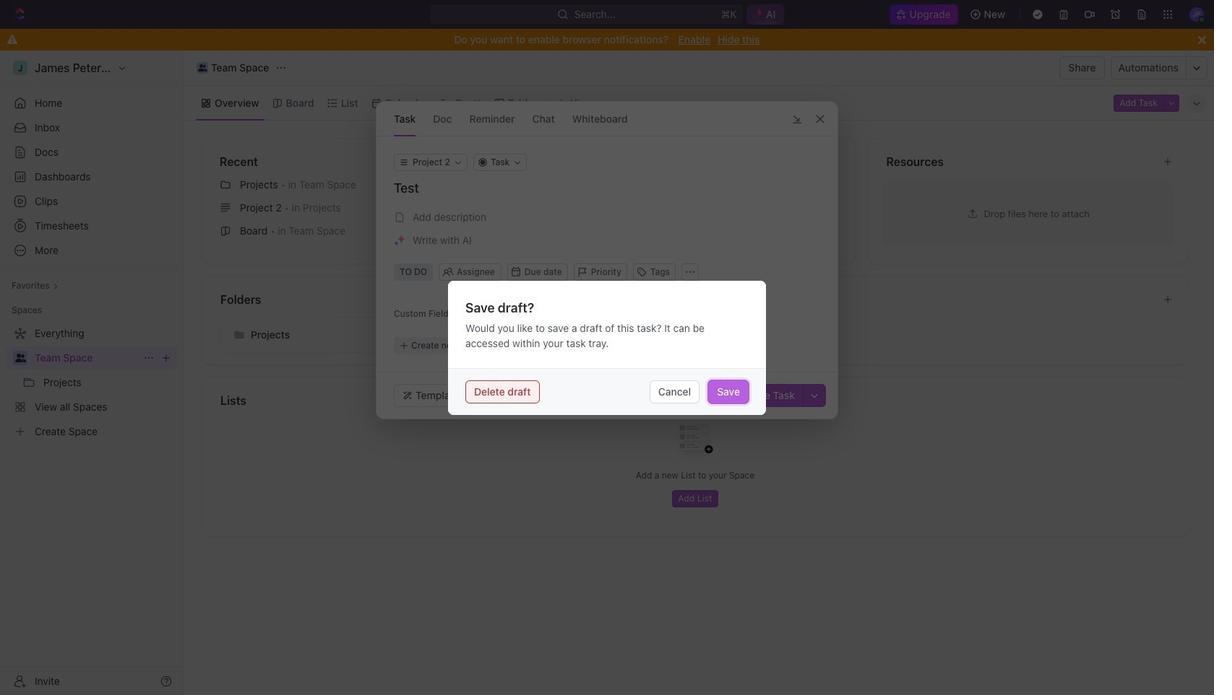 Task type: locate. For each thing, give the bounding box(es) containing it.
Task Name text field
[[394, 180, 823, 197]]

tree
[[6, 322, 178, 444]]

0 vertical spatial user group image
[[198, 64, 207, 72]]

1 vertical spatial user group image
[[15, 354, 26, 363]]

1 horizontal spatial user group image
[[198, 64, 207, 72]]

tree inside sidebar navigation
[[6, 322, 178, 444]]

dialog
[[376, 101, 838, 420], [448, 281, 766, 415]]

0 horizontal spatial user group image
[[15, 354, 26, 363]]

user group image
[[198, 64, 207, 72], [15, 354, 26, 363]]

no lists icon. image
[[666, 413, 724, 470]]



Task type: vqa. For each thing, say whether or not it's contained in the screenshot.
top Music, , element
no



Task type: describe. For each thing, give the bounding box(es) containing it.
user group image inside sidebar navigation
[[15, 354, 26, 363]]

sidebar navigation
[[0, 51, 184, 696]]



